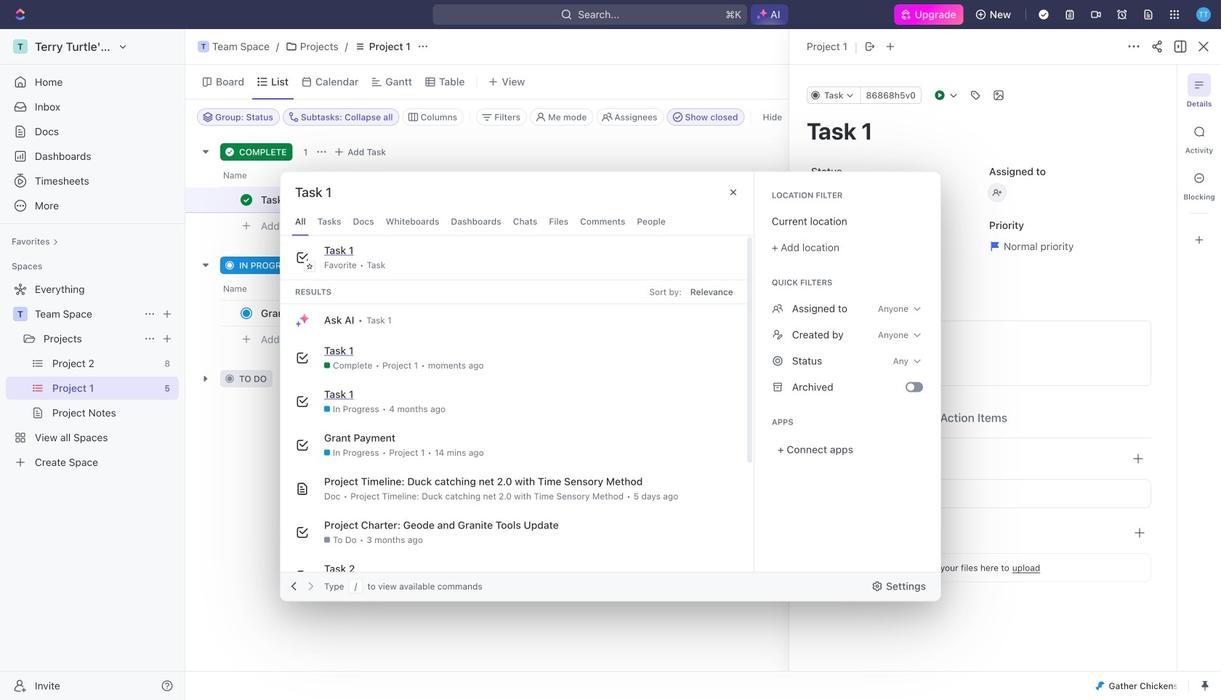 Task type: locate. For each thing, give the bounding box(es) containing it.
task sidebar navigation tab list
[[1184, 73, 1216, 252]]

1 vertical spatial team space, , element
[[13, 307, 28, 321]]

0 vertical spatial oqyu6 image
[[772, 303, 784, 314]]

1 vertical spatial oqyu6 image
[[772, 355, 784, 367]]

oqyu6 image up the a3t97 image
[[772, 355, 784, 367]]

1 oqyu6 image from the top
[[772, 303, 784, 314]]

0 horizontal spatial team space, , element
[[13, 307, 28, 321]]

1 horizontal spatial team space, , element
[[198, 41, 209, 52]]

tree
[[6, 278, 179, 474]]

Edit task name text field
[[807, 117, 1152, 145]]

sidebar navigation
[[0, 29, 185, 700]]

0 vertical spatial team space, , element
[[198, 41, 209, 52]]

team space, , element
[[198, 41, 209, 52], [13, 307, 28, 321]]

oqyu6 image up oqyu6 icon
[[772, 303, 784, 314]]

oqyu6 image
[[772, 303, 784, 314], [772, 355, 784, 367]]

team space, , element inside "sidebar" navigation
[[13, 307, 28, 321]]



Task type: describe. For each thing, give the bounding box(es) containing it.
a3t97 image
[[772, 381, 784, 393]]

tree inside "sidebar" navigation
[[6, 278, 179, 474]]

Search tasks... text field
[[1067, 106, 1213, 128]]

2 oqyu6 image from the top
[[772, 355, 784, 367]]

oqyu6 image
[[772, 329, 784, 341]]

drumstick bite image
[[1096, 682, 1105, 690]]

Search or run a command… text field
[[295, 184, 404, 201]]



Task type: vqa. For each thing, say whether or not it's contained in the screenshot.
business time icon
no



